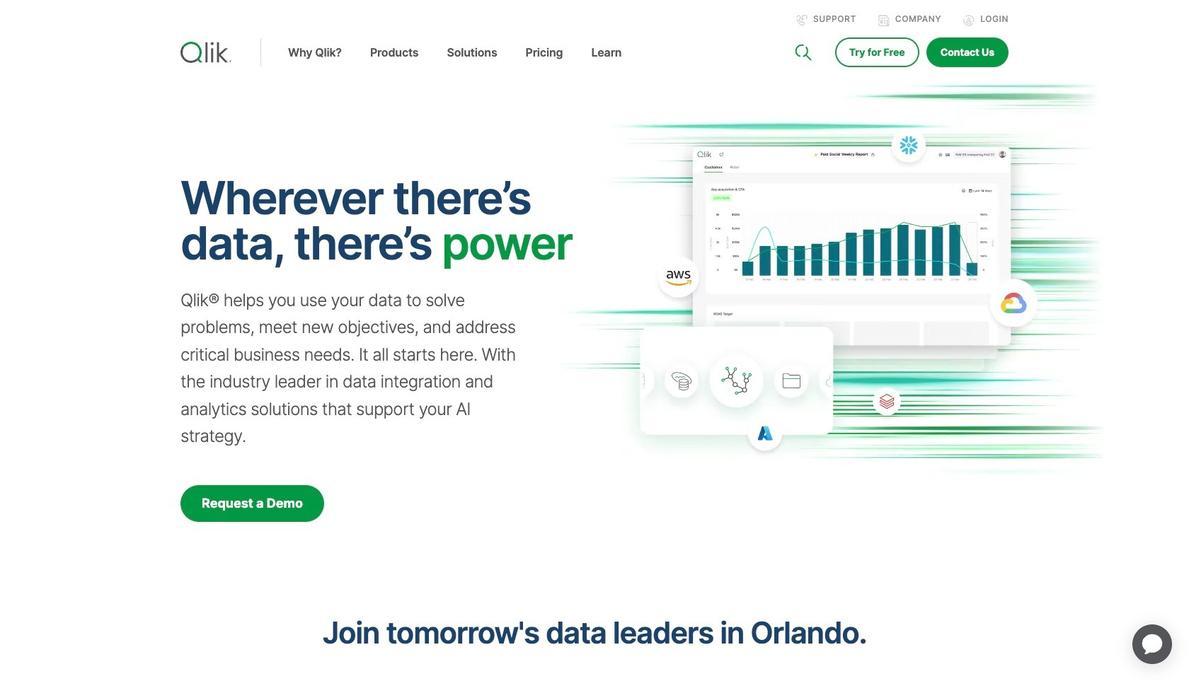 Task type: locate. For each thing, give the bounding box(es) containing it.
application
[[1116, 608, 1189, 682]]

qlik image
[[181, 42, 232, 63]]

support image
[[796, 15, 808, 26]]

company image
[[878, 15, 890, 26]]



Task type: describe. For each thing, give the bounding box(es) containing it.
login image
[[964, 15, 975, 26]]



